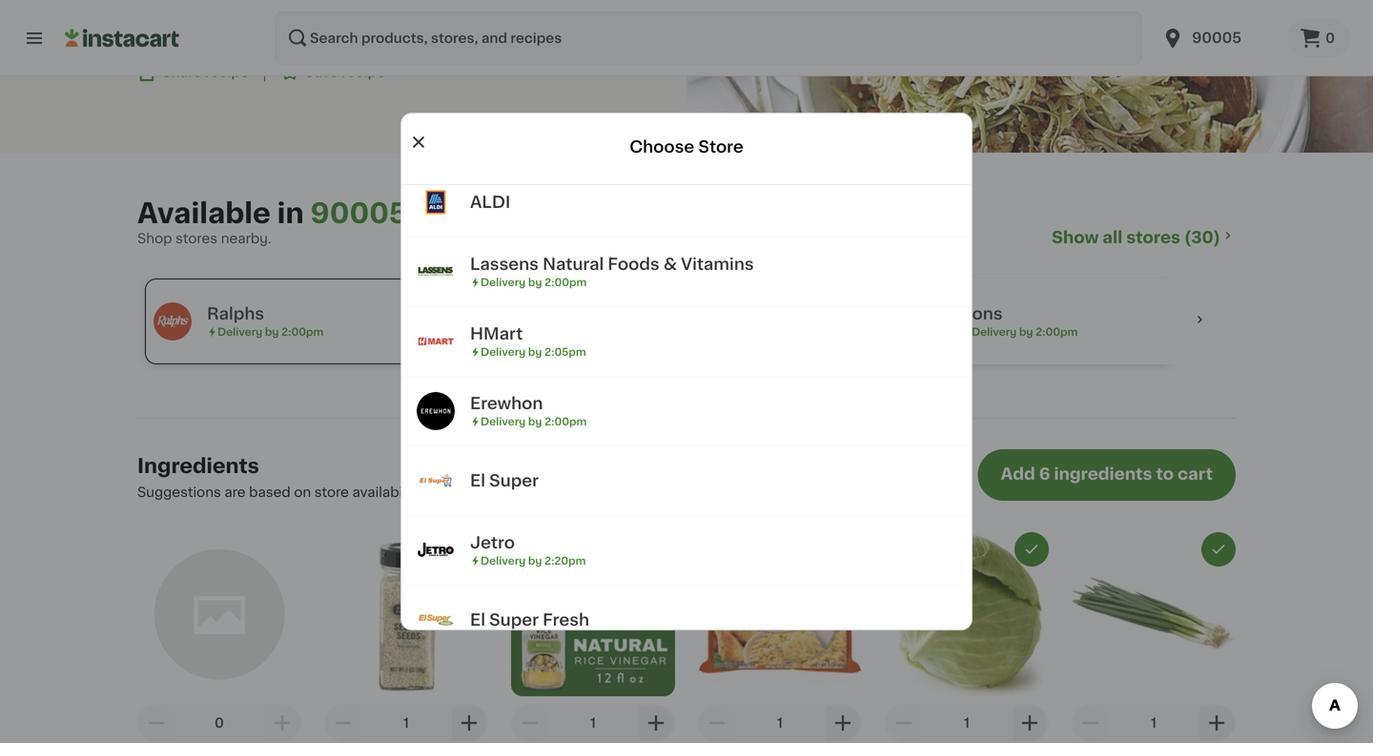 Task type: vqa. For each thing, say whether or not it's contained in the screenshot.
You're
no



Task type: describe. For each thing, give the bounding box(es) containing it.
add 6 ingredients to cart
[[1001, 466, 1213, 482]]

save recipe button
[[280, 63, 386, 82]]

4 product group from the left
[[698, 532, 862, 743]]

90005
[[311, 200, 407, 227]]

delivery for hmart
[[481, 347, 526, 357]]

delivery for jetro
[[481, 556, 526, 566]]

lassens
[[470, 256, 539, 272]]

quantities.
[[798, 485, 869, 499]]

nearby.
[[221, 232, 272, 245]]

sprouts
[[584, 306, 650, 322]]

in
[[277, 200, 304, 227]]

total time
[[230, 6, 284, 16]]

save
[[305, 65, 339, 79]]

store
[[315, 485, 349, 499]]

are
[[225, 485, 246, 499]]

1 decrement quantity image from the left
[[332, 712, 355, 734]]

1 for 1st decrement quantity icon
[[404, 716, 409, 730]]

delivery for erewhon
[[481, 416, 526, 427]]

20
[[145, 22, 163, 35]]

vons
[[962, 306, 1003, 322]]

to inside 'button'
[[1157, 466, 1174, 482]]

delivery for lassens natural foods & vitamins
[[481, 277, 526, 288]]

super for el super
[[490, 473, 539, 489]]

delivery by 2:00pm for lassens natural foods & vitamins
[[481, 277, 587, 288]]

jetro
[[470, 535, 515, 551]]

20 min
[[145, 22, 191, 35]]

aldi link
[[402, 168, 972, 237]]

recipe for save recipe
[[342, 65, 386, 79]]

&
[[664, 256, 677, 272]]

ingredients
[[1055, 466, 1153, 482]]

on
[[294, 485, 311, 499]]

5 product group from the left
[[885, 532, 1049, 743]]

sprouts farmers market
[[584, 306, 785, 322]]

1 for second decrement quantity icon from left
[[778, 716, 783, 730]]

2:00pm for lassens natural foods & vitamins
[[545, 277, 587, 288]]

4 decrement quantity image from the left
[[1080, 712, 1103, 734]]

el super fresh
[[470, 612, 590, 628]]

farmers
[[654, 306, 722, 322]]

add
[[1001, 466, 1036, 482]]

2:05pm
[[545, 347, 586, 357]]

2:00pm for vons
[[1036, 327, 1078, 337]]

calories
[[394, 6, 439, 16]]

0 horizontal spatial to
[[604, 485, 618, 499]]

suggestions
[[137, 485, 221, 499]]

6 product group from the left
[[1072, 532, 1236, 743]]

lassens natural foods & vitamins image
[[417, 253, 455, 291]]

aldi image
[[417, 183, 455, 221]]

vons image
[[908, 302, 946, 341]]

recipe for share recipe
[[205, 65, 249, 79]]

cart
[[1178, 466, 1213, 482]]

8
[[334, 22, 343, 35]]

list
[[581, 485, 601, 499]]

sprouts farmers market link
[[515, 271, 881, 372]]

market
[[726, 306, 785, 322]]

delivery by 2:20pm
[[481, 556, 586, 566]]

stores inside available in 90005 shop stores nearby.
[[176, 232, 218, 245]]

2 product group from the left
[[324, 532, 488, 743]]

delivery for ralphs
[[218, 327, 263, 337]]

items
[[729, 485, 766, 499]]

increment quantity image for 1st decrement quantity icon
[[458, 712, 481, 734]]

fresh
[[543, 612, 590, 628]]

1 for 4th decrement quantity image
[[1151, 716, 1157, 730]]

show all stores (30)
[[1052, 229, 1221, 246]]

delivery by 2:00pm for ralphs
[[218, 327, 324, 337]]

2:20pm
[[545, 556, 586, 566]]

ingredient
[[509, 485, 577, 499]]

instacart logo image
[[65, 27, 179, 50]]

total
[[230, 6, 257, 16]]

el super image
[[417, 462, 455, 500]]

available in 90005 shop stores nearby.
[[137, 200, 407, 245]]

add 6 ingredients to cart button
[[978, 449, 1236, 501]]

el for el super
[[470, 473, 486, 489]]

lassens natural foods & vitamins
[[470, 256, 754, 272]]

sesame noodle slaw image
[[687, 0, 1374, 153]]

erewhon
[[470, 395, 543, 412]]

correct
[[677, 485, 725, 499]]

3 product group from the left
[[511, 532, 675, 743]]



Task type: locate. For each thing, give the bounding box(es) containing it.
0 horizontal spatial unselect item image
[[1024, 541, 1041, 558]]

unselect item image
[[463, 541, 480, 558]]

share
[[162, 65, 202, 79]]

by for erewhon
[[528, 416, 542, 427]]

el super fresh image
[[417, 601, 455, 639]]

delivery down ralphs
[[218, 327, 263, 337]]

1 for third decrement quantity image from right
[[591, 716, 596, 730]]

increment quantity image for 0
[[271, 712, 294, 734]]

dialog
[[401, 112, 973, 655]]

6
[[1040, 466, 1051, 482]]

show
[[1052, 229, 1099, 246]]

save recipe
[[305, 65, 386, 79]]

el super fresh link
[[402, 586, 972, 655]]

stores right all on the right top of the page
[[1127, 229, 1181, 246]]

servings 8
[[315, 6, 363, 35]]

2 el from the top
[[470, 612, 486, 628]]

1 decrement quantity image from the left
[[145, 712, 168, 734]]

ralphs
[[207, 306, 264, 322]]

2:00pm
[[545, 277, 587, 288], [282, 327, 324, 337], [1036, 327, 1078, 337], [545, 416, 587, 427]]

use
[[430, 485, 456, 499]]

1 horizontal spatial decrement quantity image
[[706, 712, 729, 734]]

3 decrement quantity image from the left
[[893, 712, 916, 734]]

1 vertical spatial 0
[[215, 716, 224, 730]]

based
[[249, 485, 291, 499]]

choose
[[630, 139, 695, 155]]

super left the fresh
[[490, 612, 539, 628]]

super right the
[[490, 473, 539, 489]]

0 inside button
[[1326, 31, 1336, 45]]

share recipe button
[[137, 63, 249, 82]]

1 horizontal spatial increment quantity image
[[832, 712, 855, 734]]

time
[[259, 6, 284, 16]]

increment quantity image for 4th decrement quantity image
[[1206, 712, 1229, 734]]

servings
[[315, 6, 363, 16]]

0 inside product group
[[215, 716, 224, 730]]

1 vertical spatial to
[[604, 485, 618, 499]]

4 increment quantity image from the left
[[1206, 712, 1229, 734]]

by for hmart
[[528, 347, 542, 357]]

by for ralphs
[[265, 327, 279, 337]]

1 horizontal spatial unselect item image
[[1211, 541, 1228, 558]]

delivery for vons
[[972, 327, 1017, 337]]

1 vertical spatial super
[[490, 612, 539, 628]]

delivery by 2:00pm down vons
[[972, 327, 1078, 337]]

unselect item image down cart on the right of page
[[1211, 541, 1228, 558]]

(30)
[[1185, 229, 1221, 246]]

0 horizontal spatial stores
[[176, 232, 218, 245]]

1 horizontal spatial recipe
[[342, 65, 386, 79]]

shop
[[137, 232, 172, 245]]

foods
[[608, 256, 660, 272]]

1 recipe from the left
[[205, 65, 249, 79]]

stores
[[1127, 229, 1181, 246], [176, 232, 218, 245]]

5 1 from the left
[[1151, 716, 1157, 730]]

aldi
[[470, 194, 511, 210]]

1 1 from the left
[[404, 716, 409, 730]]

0 vertical spatial 0
[[1326, 31, 1336, 45]]

decrement quantity image
[[145, 712, 168, 734], [519, 712, 542, 734], [893, 712, 916, 734], [1080, 712, 1103, 734]]

2:00pm for erewhon
[[545, 416, 587, 427]]

1 vertical spatial el
[[470, 612, 486, 628]]

2 recipe from the left
[[342, 65, 386, 79]]

delivery down the jetro
[[481, 556, 526, 566]]

delivery by 2:00pm
[[481, 277, 587, 288], [218, 327, 324, 337], [972, 327, 1078, 337], [481, 416, 587, 427]]

erewhon image
[[417, 392, 455, 430]]

availability.
[[353, 485, 427, 499]]

delivery down hmart
[[481, 347, 526, 357]]

recipe
[[205, 65, 249, 79], [342, 65, 386, 79]]

el
[[470, 473, 486, 489], [470, 612, 486, 628]]

3 increment quantity image from the left
[[1019, 712, 1042, 734]]

show all stores (30) button
[[1052, 227, 1236, 248]]

hmart image
[[417, 322, 455, 361]]

delivery by 2:00pm down ralphs
[[218, 327, 324, 337]]

delivery down vons
[[972, 327, 1017, 337]]

211
[[396, 23, 416, 36]]

stores down available
[[176, 232, 218, 245]]

decrement quantity image
[[332, 712, 355, 734], [706, 712, 729, 734]]

and
[[770, 485, 795, 499]]

0 button
[[1288, 19, 1351, 57]]

dialog containing choose store
[[401, 112, 973, 655]]

1 el from the top
[[470, 473, 486, 489]]

1
[[404, 716, 409, 730], [591, 716, 596, 730], [778, 716, 783, 730], [964, 716, 970, 730], [1151, 716, 1157, 730]]

2 1 from the left
[[591, 716, 596, 730]]

2 increment quantity image from the left
[[832, 712, 855, 734]]

super
[[490, 473, 539, 489], [490, 612, 539, 628]]

delivery by 2:00pm down the erewhon
[[481, 416, 587, 427]]

el super link
[[402, 446, 972, 516]]

2 increment quantity image from the left
[[645, 712, 668, 734]]

1 increment quantity image from the left
[[458, 712, 481, 734]]

1 super from the top
[[490, 473, 539, 489]]

increment quantity image for 1
[[832, 712, 855, 734]]

0 horizontal spatial 0
[[215, 716, 224, 730]]

delivery by 2:00pm for vons
[[972, 327, 1078, 337]]

el right use
[[470, 473, 486, 489]]

natural
[[543, 256, 604, 272]]

0 vertical spatial to
[[1157, 466, 1174, 482]]

full
[[485, 485, 506, 499]]

choose store
[[630, 139, 744, 155]]

delivery down the erewhon
[[481, 416, 526, 427]]

1 horizontal spatial stores
[[1127, 229, 1181, 246]]

by for jetro
[[528, 556, 542, 566]]

2 decrement quantity image from the left
[[706, 712, 729, 734]]

recipe right 'save'
[[342, 65, 386, 79]]

available
[[137, 200, 271, 227]]

el right el super fresh image
[[470, 612, 486, 628]]

0 horizontal spatial increment quantity image
[[271, 712, 294, 734]]

stores inside button
[[1127, 229, 1181, 246]]

increment quantity image for third decrement quantity image from right
[[645, 712, 668, 734]]

by for lassens natural foods & vitamins
[[528, 277, 542, 288]]

3 1 from the left
[[778, 716, 783, 730]]

1 horizontal spatial 0
[[1326, 31, 1336, 45]]

share recipe
[[162, 65, 249, 79]]

increment quantity image
[[458, 712, 481, 734], [645, 712, 668, 734], [1019, 712, 1042, 734], [1206, 712, 1229, 734]]

to
[[1157, 466, 1174, 482], [604, 485, 618, 499]]

0 horizontal spatial recipe
[[205, 65, 249, 79]]

el super
[[470, 473, 539, 489]]

1 increment quantity image from the left
[[271, 712, 294, 734]]

the
[[460, 485, 482, 499]]

0 vertical spatial super
[[490, 473, 539, 489]]

delivery by 2:05pm
[[481, 347, 586, 357]]

by for vons
[[1020, 327, 1034, 337]]

recipe inside button
[[342, 65, 386, 79]]

2 decrement quantity image from the left
[[519, 712, 542, 734]]

product group containing 0
[[137, 532, 301, 743]]

min
[[166, 22, 191, 35]]

0 horizontal spatial decrement quantity image
[[332, 712, 355, 734]]

delivery down lassens at left
[[481, 277, 526, 288]]

to right list
[[604, 485, 618, 499]]

all
[[1103, 229, 1123, 246]]

90005 button
[[311, 198, 407, 229]]

unselect item image
[[1024, 541, 1041, 558], [1211, 541, 1228, 558]]

2 super from the top
[[490, 612, 539, 628]]

increment quantity image for 2nd decrement quantity image from the right
[[1019, 712, 1042, 734]]

vitamins
[[681, 256, 754, 272]]

store
[[699, 139, 744, 155]]

1 horizontal spatial to
[[1157, 466, 1174, 482]]

by
[[528, 277, 542, 288], [265, 327, 279, 337], [1020, 327, 1034, 337], [528, 347, 542, 357], [528, 416, 542, 427], [528, 556, 542, 566]]

increment quantity image
[[271, 712, 294, 734], [832, 712, 855, 734]]

recipe right share
[[205, 65, 249, 79]]

delivery by 2:00pm down lassens at left
[[481, 277, 587, 288]]

el for el super fresh
[[470, 612, 486, 628]]

4 1 from the left
[[964, 716, 970, 730]]

unselect item image down 6
[[1024, 541, 1041, 558]]

super for el super fresh
[[490, 612, 539, 628]]

delivery by 2:00pm for erewhon
[[481, 416, 587, 427]]

0 vertical spatial el
[[470, 473, 486, 489]]

to left cart on the right of page
[[1157, 466, 1174, 482]]

2:00pm for ralphs
[[282, 327, 324, 337]]

1 unselect item image from the left
[[1024, 541, 1041, 558]]

hmart
[[470, 326, 523, 342]]

product group
[[137, 532, 301, 743], [324, 532, 488, 743], [511, 532, 675, 743], [698, 532, 862, 743], [885, 532, 1049, 743], [1072, 532, 1236, 743]]

suggestions are based on store availability. use the full ingredient list to confirm correct items and quantities.
[[137, 485, 869, 499]]

jetro image
[[417, 531, 455, 569]]

sprouts farmers market image
[[530, 302, 569, 341]]

ralphs image
[[154, 302, 192, 341]]

delivery
[[481, 277, 526, 288], [218, 327, 263, 337], [972, 327, 1017, 337], [481, 347, 526, 357], [481, 416, 526, 427], [481, 556, 526, 566]]

confirm
[[621, 485, 673, 499]]

1 for 2nd decrement quantity image from the right
[[964, 716, 970, 730]]

1 product group from the left
[[137, 532, 301, 743]]

0
[[1326, 31, 1336, 45], [215, 716, 224, 730]]

recipe inside button
[[205, 65, 249, 79]]

2 unselect item image from the left
[[1211, 541, 1228, 558]]



